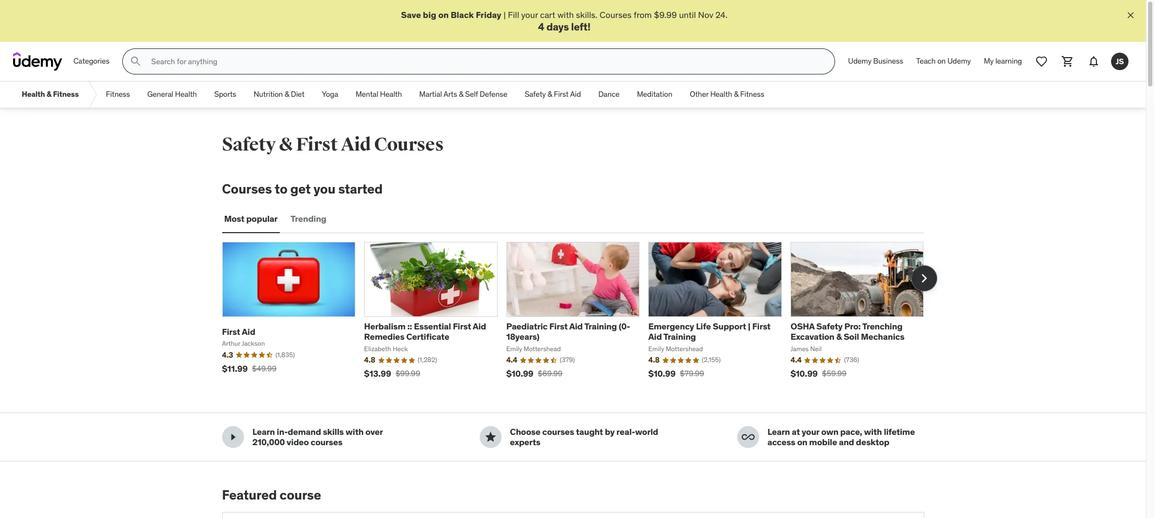 Task type: locate. For each thing, give the bounding box(es) containing it.
fitness link
[[97, 82, 139, 108]]

defense
[[480, 89, 508, 99]]

| left fill
[[504, 9, 506, 20]]

general health
[[147, 89, 197, 99]]

your
[[522, 9, 538, 20], [802, 426, 820, 437]]

0 vertical spatial |
[[504, 9, 506, 20]]

1 vertical spatial safety
[[222, 133, 276, 156]]

0 horizontal spatial learn
[[253, 426, 275, 437]]

0 horizontal spatial with
[[346, 426, 364, 437]]

your right at
[[802, 426, 820, 437]]

health inside "link"
[[711, 89, 733, 99]]

0 horizontal spatial |
[[504, 9, 506, 20]]

1 horizontal spatial on
[[798, 437, 808, 448]]

& inside "link"
[[734, 89, 739, 99]]

0 horizontal spatial courses
[[311, 437, 343, 448]]

safety for safety & first aid
[[525, 89, 546, 99]]

0 vertical spatial courses
[[600, 9, 632, 20]]

categories button
[[67, 48, 116, 75]]

with
[[558, 9, 574, 20], [346, 426, 364, 437], [865, 426, 883, 437]]

1 vertical spatial courses
[[374, 133, 444, 156]]

0 horizontal spatial safety
[[222, 133, 276, 156]]

on inside save big on black friday | fill your cart with skills. courses from $9.99 until nov 24. 4 days left!
[[439, 9, 449, 20]]

2 health from the left
[[175, 89, 197, 99]]

learn inside learn at your own pace, with lifetime access on mobile and desktop
[[768, 426, 791, 437]]

health right mental
[[380, 89, 402, 99]]

safety & first aid link
[[516, 82, 590, 108]]

mental health
[[356, 89, 402, 99]]

nutrition & diet
[[254, 89, 305, 99]]

2 fitness from the left
[[106, 89, 130, 99]]

2 learn from the left
[[768, 426, 791, 437]]

shopping cart with 0 items image
[[1062, 55, 1075, 68]]

medium image left experts
[[484, 431, 497, 444]]

1 medium image from the left
[[226, 431, 240, 444]]

safety right defense
[[525, 89, 546, 99]]

0 vertical spatial on
[[439, 9, 449, 20]]

arts
[[444, 89, 457, 99]]

yoga
[[322, 89, 338, 99]]

1 horizontal spatial safety
[[525, 89, 546, 99]]

18years)
[[507, 331, 540, 342]]

on
[[439, 9, 449, 20], [938, 56, 946, 66], [798, 437, 808, 448]]

udemy business
[[849, 56, 904, 66]]

& inside osha safety pro: trenching excavation & soil mechanics
[[837, 331, 842, 342]]

(0-
[[619, 321, 631, 332]]

health inside "link"
[[175, 89, 197, 99]]

2 horizontal spatial with
[[865, 426, 883, 437]]

safety left pro:
[[817, 321, 843, 332]]

health right general
[[175, 89, 197, 99]]

medium image
[[226, 431, 240, 444], [484, 431, 497, 444]]

1 horizontal spatial your
[[802, 426, 820, 437]]

1 horizontal spatial |
[[748, 321, 751, 332]]

fitness inside other health & fitness "link"
[[741, 89, 765, 99]]

1 horizontal spatial medium image
[[484, 431, 497, 444]]

health
[[22, 89, 45, 99], [175, 89, 197, 99], [380, 89, 402, 99], [711, 89, 733, 99]]

2 horizontal spatial safety
[[817, 321, 843, 332]]

training left (0-
[[585, 321, 617, 332]]

safety inside osha safety pro: trenching excavation & soil mechanics
[[817, 321, 843, 332]]

learn left in-
[[253, 426, 275, 437]]

emergency
[[649, 321, 695, 332]]

you
[[314, 181, 336, 197]]

1 vertical spatial on
[[938, 56, 946, 66]]

safety down the nutrition
[[222, 133, 276, 156]]

with right pace,
[[865, 426, 883, 437]]

health down udemy image
[[22, 89, 45, 99]]

mental health link
[[347, 82, 411, 108]]

3 health from the left
[[380, 89, 402, 99]]

|
[[504, 9, 506, 20], [748, 321, 751, 332]]

teach on udemy link
[[910, 48, 978, 75]]

safety
[[525, 89, 546, 99], [222, 133, 276, 156], [817, 321, 843, 332]]

learn for learn at your own pace, with lifetime access on mobile and desktop
[[768, 426, 791, 437]]

2 vertical spatial safety
[[817, 321, 843, 332]]

first inside safety & first aid 'link'
[[554, 89, 569, 99]]

aid
[[570, 89, 581, 99], [341, 133, 371, 156], [473, 321, 486, 332], [570, 321, 583, 332], [242, 326, 255, 337], [649, 331, 662, 342]]

other health & fitness link
[[681, 82, 773, 108]]

courses right video
[[311, 437, 343, 448]]

courses
[[543, 426, 575, 437], [311, 437, 343, 448]]

my learning link
[[978, 48, 1029, 75]]

udemy
[[849, 56, 872, 66], [948, 56, 971, 66]]

excavation
[[791, 331, 835, 342]]

remedies
[[364, 331, 405, 342]]

fitness right other
[[741, 89, 765, 99]]

udemy left my
[[948, 56, 971, 66]]

0 horizontal spatial on
[[439, 9, 449, 20]]

1 vertical spatial your
[[802, 426, 820, 437]]

1 horizontal spatial udemy
[[948, 56, 971, 66]]

udemy left the business
[[849, 56, 872, 66]]

1 fitness from the left
[[53, 89, 79, 99]]

your inside save big on black friday | fill your cart with skills. courses from $9.99 until nov 24. 4 days left!
[[522, 9, 538, 20]]

fill
[[508, 9, 520, 20]]

nutrition
[[254, 89, 283, 99]]

on right teach on the right
[[938, 56, 946, 66]]

wishlist image
[[1036, 55, 1049, 68]]

2 horizontal spatial fitness
[[741, 89, 765, 99]]

trending
[[291, 213, 327, 224]]

with inside learn in-demand skills with over 210,000 video courses
[[346, 426, 364, 437]]

1 horizontal spatial with
[[558, 9, 574, 20]]

your inside learn at your own pace, with lifetime access on mobile and desktop
[[802, 426, 820, 437]]

&
[[47, 89, 51, 99], [285, 89, 289, 99], [459, 89, 464, 99], [548, 89, 552, 99], [734, 89, 739, 99], [279, 133, 293, 156], [837, 331, 842, 342]]

0 horizontal spatial your
[[522, 9, 538, 20]]

2 horizontal spatial courses
[[600, 9, 632, 20]]

started
[[338, 181, 383, 197]]

other
[[690, 89, 709, 99]]

pace,
[[841, 426, 863, 437]]

herbalism :: essential first aid remedies certificate
[[364, 321, 486, 342]]

courses to get you started
[[222, 181, 383, 197]]

with up days
[[558, 9, 574, 20]]

4 health from the left
[[711, 89, 733, 99]]

::
[[408, 321, 412, 332]]

health for other health & fitness
[[711, 89, 733, 99]]

safety & first aid
[[525, 89, 581, 99]]

emergency life support | first aid training
[[649, 321, 771, 342]]

2 vertical spatial courses
[[222, 181, 272, 197]]

general
[[147, 89, 173, 99]]

with inside save big on black friday | fill your cart with skills. courses from $9.99 until nov 24. 4 days left!
[[558, 9, 574, 20]]

paediatric
[[507, 321, 548, 332]]

| right support
[[748, 321, 751, 332]]

1 udemy from the left
[[849, 56, 872, 66]]

sports link
[[206, 82, 245, 108]]

courses left taught
[[543, 426, 575, 437]]

udemy business link
[[842, 48, 910, 75]]

courses
[[600, 9, 632, 20], [374, 133, 444, 156], [222, 181, 272, 197]]

2 horizontal spatial on
[[938, 56, 946, 66]]

1 horizontal spatial courses
[[543, 426, 575, 437]]

0 vertical spatial your
[[522, 9, 538, 20]]

0 horizontal spatial fitness
[[53, 89, 79, 99]]

carousel element
[[222, 242, 938, 387]]

Search for anything text field
[[149, 52, 822, 71]]

1 horizontal spatial fitness
[[106, 89, 130, 99]]

pro:
[[845, 321, 861, 332]]

learn left at
[[768, 426, 791, 437]]

health right other
[[711, 89, 733, 99]]

health & fitness link
[[13, 82, 87, 108]]

your right fill
[[522, 9, 538, 20]]

js link
[[1108, 48, 1134, 75]]

2 vertical spatial on
[[798, 437, 808, 448]]

on right big
[[439, 9, 449, 20]]

fitness right arrow pointing to subcategory menu links image
[[106, 89, 130, 99]]

1 horizontal spatial training
[[664, 331, 696, 342]]

fitness left arrow pointing to subcategory menu links image
[[53, 89, 79, 99]]

0 horizontal spatial udemy
[[849, 56, 872, 66]]

categories
[[73, 56, 109, 66]]

2 medium image from the left
[[484, 431, 497, 444]]

2 udemy from the left
[[948, 56, 971, 66]]

choose
[[510, 426, 541, 437]]

health for mental health
[[380, 89, 402, 99]]

1 vertical spatial |
[[748, 321, 751, 332]]

medium image
[[742, 431, 755, 444]]

24.
[[716, 9, 728, 20]]

health for general health
[[175, 89, 197, 99]]

with left over
[[346, 426, 364, 437]]

herbalism :: essential first aid remedies certificate link
[[364, 321, 486, 342]]

0 horizontal spatial medium image
[[226, 431, 240, 444]]

learn
[[253, 426, 275, 437], [768, 426, 791, 437]]

featured course
[[222, 487, 321, 504]]

on left mobile on the right
[[798, 437, 808, 448]]

until
[[679, 9, 696, 20]]

1 learn from the left
[[253, 426, 275, 437]]

training inside paediatric first aid training (0- 18years)
[[585, 321, 617, 332]]

learn inside learn in-demand skills with over 210,000 video courses
[[253, 426, 275, 437]]

medium image left the 210,000
[[226, 431, 240, 444]]

arrow pointing to subcategory menu links image
[[87, 82, 97, 108]]

aid inside 'link'
[[570, 89, 581, 99]]

1 horizontal spatial learn
[[768, 426, 791, 437]]

submit search image
[[130, 55, 143, 68]]

0 horizontal spatial training
[[585, 321, 617, 332]]

0 vertical spatial safety
[[525, 89, 546, 99]]

3 fitness from the left
[[741, 89, 765, 99]]

taught
[[576, 426, 603, 437]]

my learning
[[985, 56, 1023, 66]]

training left support
[[664, 331, 696, 342]]

and
[[839, 437, 855, 448]]



Task type: vqa. For each thing, say whether or not it's contained in the screenshot.
Emergency Life Support | First Aid Training
yes



Task type: describe. For each thing, give the bounding box(es) containing it.
first inside paediatric first aid training (0- 18years)
[[550, 321, 568, 332]]

friday
[[476, 9, 502, 20]]

experts
[[510, 437, 541, 448]]

fitness inside health & fitness link
[[53, 89, 79, 99]]

dance
[[599, 89, 620, 99]]

safety for safety & first aid courses
[[222, 133, 276, 156]]

with inside learn at your own pace, with lifetime access on mobile and desktop
[[865, 426, 883, 437]]

udemy inside 'link'
[[849, 56, 872, 66]]

first inside the emergency life support | first aid training
[[753, 321, 771, 332]]

dance link
[[590, 82, 629, 108]]

trending button
[[289, 206, 329, 232]]

in-
[[277, 426, 288, 437]]

choose courses taught by real-world experts
[[510, 426, 659, 448]]

support
[[713, 321, 747, 332]]

aid inside herbalism :: essential first aid remedies certificate
[[473, 321, 486, 332]]

demand
[[288, 426, 321, 437]]

& inside "link"
[[459, 89, 464, 99]]

medium image for learn
[[226, 431, 240, 444]]

real-
[[617, 426, 636, 437]]

| inside save big on black friday | fill your cart with skills. courses from $9.99 until nov 24. 4 days left!
[[504, 9, 506, 20]]

osha safety pro: trenching excavation & soil mechanics link
[[791, 321, 905, 342]]

210,000
[[253, 437, 285, 448]]

aid inside the emergency life support | first aid training
[[649, 331, 662, 342]]

video
[[287, 437, 309, 448]]

4
[[538, 20, 545, 33]]

mechanics
[[862, 331, 905, 342]]

trenching
[[863, 321, 903, 332]]

meditation link
[[629, 82, 681, 108]]

first inside herbalism :: essential first aid remedies certificate
[[453, 321, 471, 332]]

get
[[290, 181, 311, 197]]

notifications image
[[1088, 55, 1101, 68]]

lifetime
[[884, 426, 916, 437]]

skills.
[[576, 9, 598, 20]]

certificate
[[407, 331, 450, 342]]

self
[[465, 89, 478, 99]]

most popular
[[224, 213, 278, 224]]

desktop
[[857, 437, 890, 448]]

courses inside choose courses taught by real-world experts
[[543, 426, 575, 437]]

access
[[768, 437, 796, 448]]

osha
[[791, 321, 815, 332]]

1 health from the left
[[22, 89, 45, 99]]

at
[[792, 426, 800, 437]]

emergency life support | first aid training link
[[649, 321, 771, 342]]

first aid
[[222, 326, 255, 337]]

paediatric first aid training (0- 18years)
[[507, 321, 631, 342]]

course
[[280, 487, 321, 504]]

popular
[[246, 213, 278, 224]]

my
[[985, 56, 994, 66]]

world
[[636, 426, 659, 437]]

paediatric first aid training (0- 18years) link
[[507, 321, 631, 342]]

from
[[634, 9, 652, 20]]

other health & fitness
[[690, 89, 765, 99]]

courses inside learn in-demand skills with over 210,000 video courses
[[311, 437, 343, 448]]

most popular button
[[222, 206, 280, 232]]

learn for learn in-demand skills with over 210,000 video courses
[[253, 426, 275, 437]]

safety & first aid courses
[[222, 133, 444, 156]]

business
[[874, 56, 904, 66]]

cart
[[540, 9, 556, 20]]

close image
[[1126, 10, 1137, 21]]

on inside learn at your own pace, with lifetime access on mobile and desktop
[[798, 437, 808, 448]]

left!
[[571, 20, 591, 33]]

life
[[696, 321, 711, 332]]

general health link
[[139, 82, 206, 108]]

by
[[605, 426, 615, 437]]

mobile
[[810, 437, 838, 448]]

own
[[822, 426, 839, 437]]

save big on black friday | fill your cart with skills. courses from $9.99 until nov 24. 4 days left!
[[401, 9, 728, 33]]

days
[[547, 20, 569, 33]]

soil
[[844, 331, 860, 342]]

herbalism
[[364, 321, 406, 332]]

| inside the emergency life support | first aid training
[[748, 321, 751, 332]]

js
[[1117, 56, 1125, 66]]

big
[[423, 9, 437, 20]]

mental
[[356, 89, 378, 99]]

training inside the emergency life support | first aid training
[[664, 331, 696, 342]]

learn at your own pace, with lifetime access on mobile and desktop
[[768, 426, 916, 448]]

teach on udemy
[[917, 56, 971, 66]]

martial
[[420, 89, 442, 99]]

yoga link
[[313, 82, 347, 108]]

udemy image
[[13, 52, 63, 71]]

1 horizontal spatial courses
[[374, 133, 444, 156]]

sports
[[214, 89, 236, 99]]

over
[[366, 426, 383, 437]]

skills
[[323, 426, 344, 437]]

learn in-demand skills with over 210,000 video courses
[[253, 426, 383, 448]]

most
[[224, 213, 245, 224]]

courses inside save big on black friday | fill your cart with skills. courses from $9.99 until nov 24. 4 days left!
[[600, 9, 632, 20]]

aid inside paediatric first aid training (0- 18years)
[[570, 321, 583, 332]]

essential
[[414, 321, 451, 332]]

nov
[[699, 9, 714, 20]]

medium image for choose
[[484, 431, 497, 444]]

next image
[[916, 269, 933, 287]]

martial arts & self defense link
[[411, 82, 516, 108]]

first aid link
[[222, 326, 255, 337]]

black
[[451, 9, 474, 20]]

martial arts & self defense
[[420, 89, 508, 99]]

0 horizontal spatial courses
[[222, 181, 272, 197]]

featured
[[222, 487, 277, 504]]

meditation
[[637, 89, 673, 99]]



